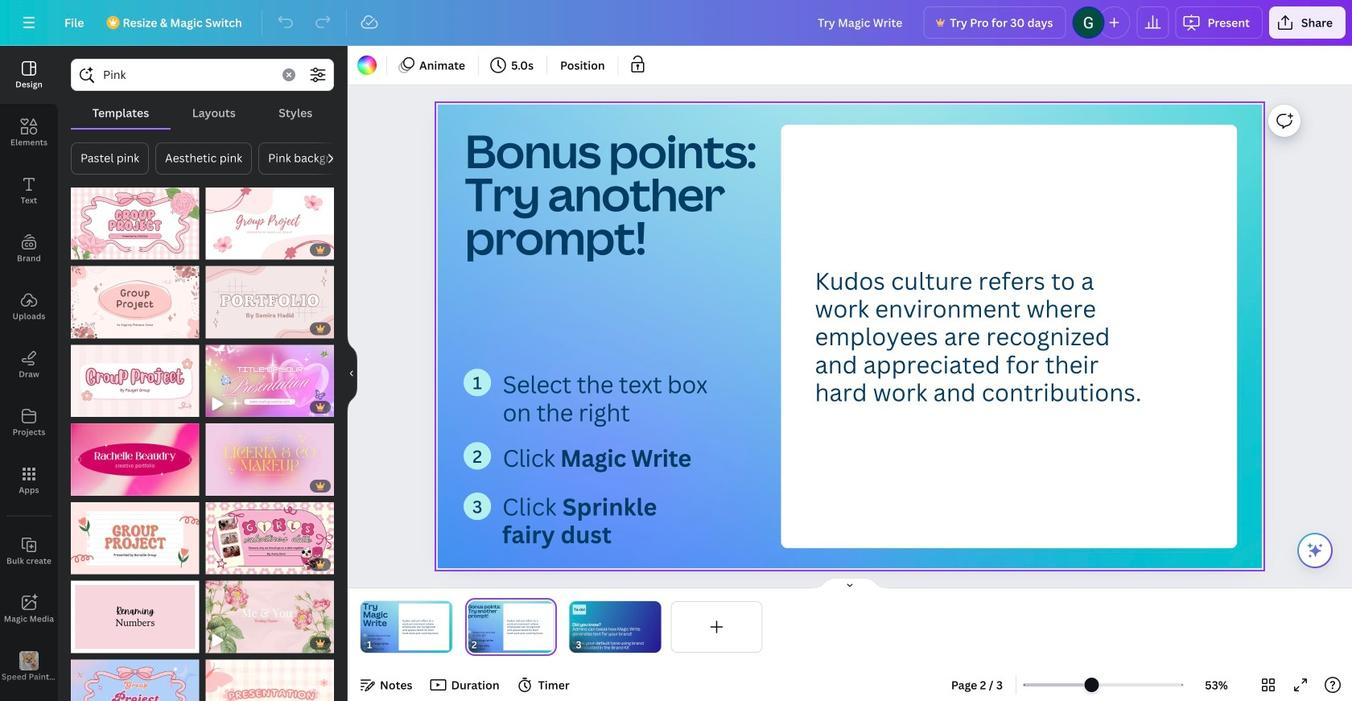 Task type: locate. For each thing, give the bounding box(es) containing it.
blue and pink cute group project presentation group
[[71, 650, 199, 701]]

Design title text field
[[805, 6, 917, 39]]

pink aesthetic creative portfolio presentation group
[[71, 414, 199, 496]]

white and pink illustration group project presentation group
[[71, 178, 199, 260]]

pink and pastel typographic group project presentation group
[[71, 493, 199, 574]]

pink white cute decorative sticker project presentation group
[[206, 650, 334, 701]]

pink abstract aesthetic group project presentation group
[[71, 257, 199, 338]]

pink white aesthetic floral group project presentation group
[[206, 178, 334, 260]]

hide pages image
[[811, 577, 889, 590]]

pink and yellow colorful makeup company business presentation group
[[206, 414, 334, 496]]

pink pastel and maroon cute simple playful group project presentation group
[[71, 335, 199, 417]]

quick actions image
[[1306, 541, 1325, 560]]

page 2 image
[[465, 601, 557, 653]]



Task type: vqa. For each thing, say whether or not it's contained in the screenshot.
group
no



Task type: describe. For each thing, give the bounding box(es) containing it.
main menu bar
[[0, 0, 1352, 46]]

pink and beige playful valentine's date presentation group
[[206, 493, 334, 574]]

pink green flower wedding planner presentation group
[[206, 571, 334, 653]]

side panel tab list
[[0, 46, 58, 701]]

pink aesthetic portfolio presentation group
[[206, 257, 334, 338]]

hide image
[[347, 335, 357, 412]]

pink cute y2k / digitalism style presentation group
[[206, 335, 334, 417]]

Page title text field
[[484, 637, 490, 653]]

Use 5+ words to describe... search field
[[103, 60, 273, 90]]

renaming numbers educational presentation in pink white minimal design group
[[71, 571, 199, 653]]

no color image
[[357, 56, 377, 75]]



